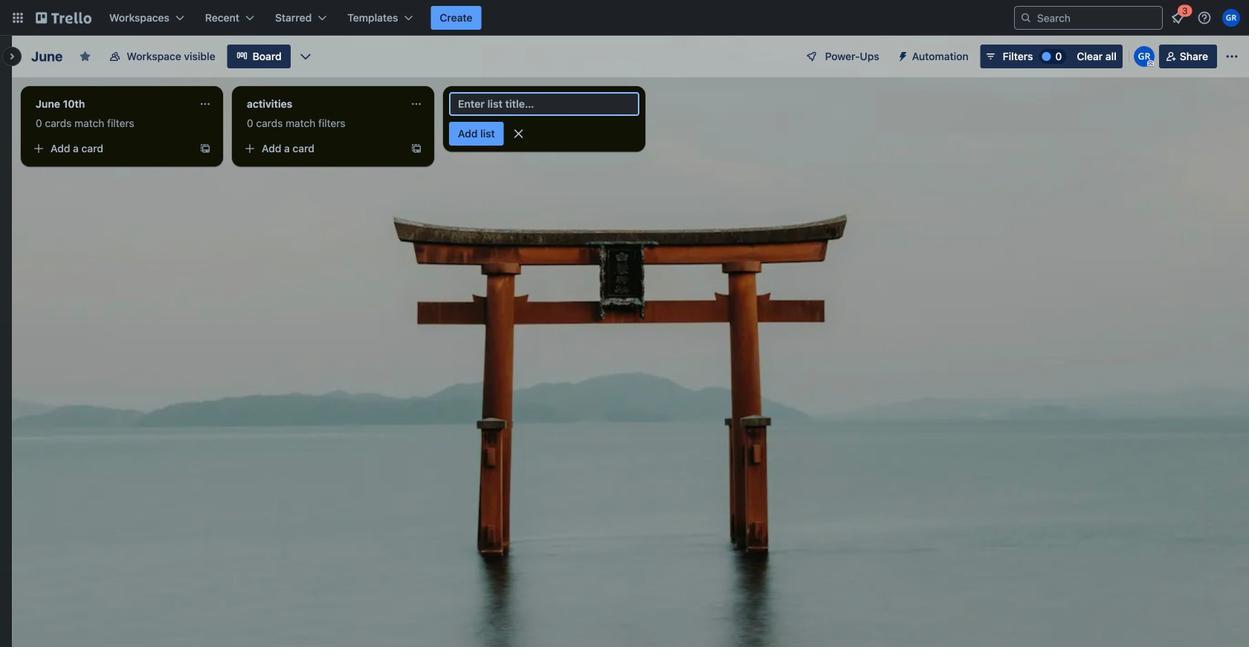 Task type: locate. For each thing, give the bounding box(es) containing it.
Enter list title… text field
[[449, 92, 640, 116]]

0 horizontal spatial greg robinson (gregrobinson96) image
[[1134, 46, 1155, 67]]

0 vertical spatial greg robinson (gregrobinson96) image
[[1223, 9, 1241, 27]]

None text field
[[27, 92, 193, 116], [238, 92, 405, 116], [27, 92, 193, 116], [238, 92, 405, 116]]

back to home image
[[36, 6, 92, 30]]

this member is an admin of this board. image
[[1148, 60, 1154, 67]]

greg robinson (gregrobinson96) image
[[1223, 9, 1241, 27], [1134, 46, 1155, 67]]

open information menu image
[[1198, 10, 1213, 25]]

greg robinson (gregrobinson96) image down 'search' field
[[1134, 46, 1155, 67]]

create from template… image
[[199, 143, 211, 155]]

1 horizontal spatial greg robinson (gregrobinson96) image
[[1223, 9, 1241, 27]]

greg robinson (gregrobinson96) image right open information menu image at the top right of the page
[[1223, 9, 1241, 27]]

search image
[[1021, 12, 1033, 24]]



Task type: vqa. For each thing, say whether or not it's contained in the screenshot.
sm image on the right top
yes



Task type: describe. For each thing, give the bounding box(es) containing it.
cancel list editing image
[[512, 126, 526, 141]]

star or unstar board image
[[79, 51, 91, 62]]

show menu image
[[1225, 49, 1240, 64]]

Search field
[[1033, 7, 1163, 28]]

customize views image
[[298, 49, 313, 64]]

sm image
[[892, 45, 913, 65]]

1 vertical spatial greg robinson (gregrobinson96) image
[[1134, 46, 1155, 67]]

Board name text field
[[24, 45, 70, 68]]

create from template… image
[[411, 143, 423, 155]]

3 notifications image
[[1169, 9, 1187, 27]]

primary element
[[0, 0, 1250, 36]]



